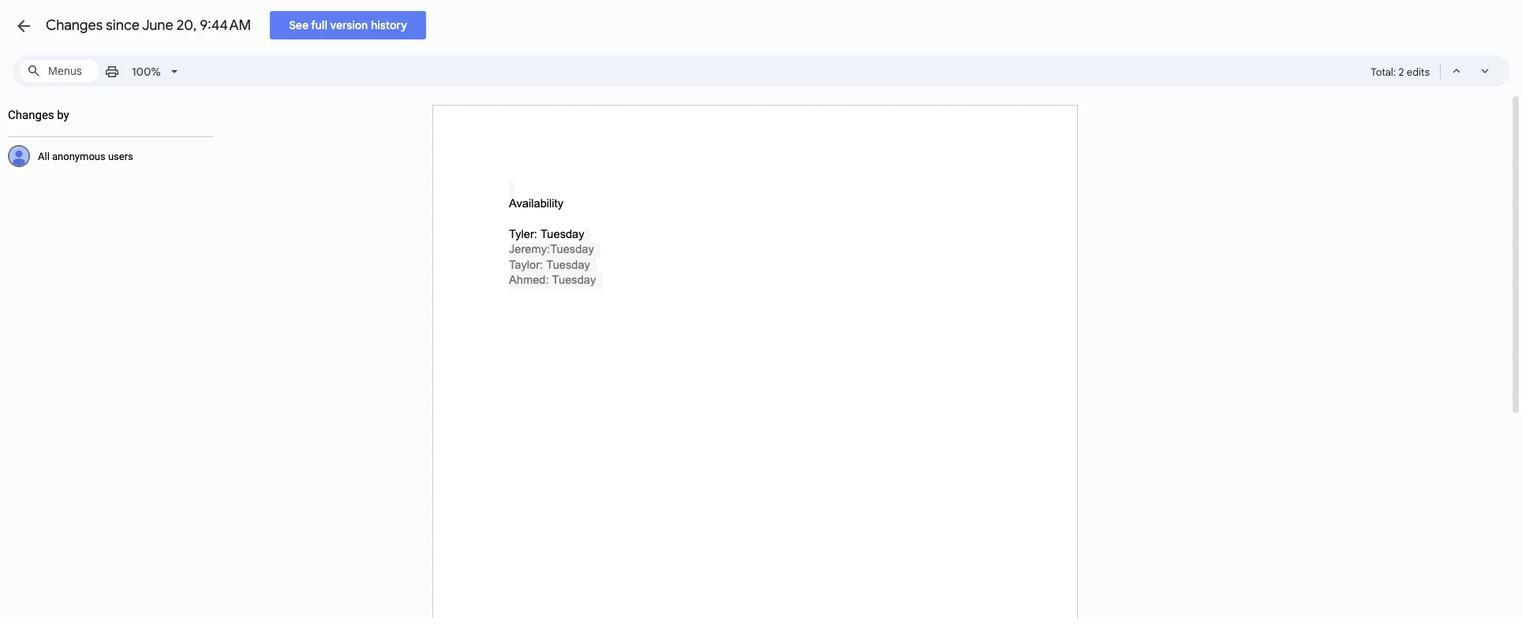 Task type: locate. For each thing, give the bounding box(es) containing it.
changes since june 20, 9:44 am
[[46, 17, 251, 34]]

1 vertical spatial changes
[[8, 108, 54, 122]]

20,
[[177, 17, 197, 34]]

mode and view toolbar
[[1371, 55, 1500, 87]]

main toolbar
[[98, 59, 185, 84]]

all
[[38, 150, 50, 162]]

0 vertical spatial changes
[[46, 17, 103, 34]]

since
[[106, 17, 140, 34]]

changes inside menu bar "banner"
[[46, 17, 103, 34]]

changes up menus field
[[46, 17, 103, 34]]

full
[[311, 18, 327, 32]]

edits
[[1407, 66, 1430, 79]]

changes
[[46, 17, 103, 34], [8, 108, 54, 122]]

changes for changes by
[[8, 108, 54, 122]]

history
[[371, 18, 407, 32]]

version
[[330, 18, 368, 32]]

Menus field
[[20, 60, 99, 82]]

changes left by
[[8, 108, 54, 122]]

see full version history button
[[270, 11, 426, 39]]



Task type: describe. For each thing, give the bounding box(es) containing it.
9:44 am
[[200, 17, 251, 34]]

changes for changes since june 20, 9:44 am
[[46, 17, 103, 34]]

see
[[289, 18, 309, 32]]

anonymous
[[52, 150, 105, 162]]

users
[[108, 150, 133, 162]]

see full version history
[[289, 18, 407, 32]]

total: 2 edits heading
[[1371, 63, 1430, 82]]

Zoom field
[[125, 60, 185, 84]]

by
[[57, 108, 69, 122]]

menu bar banner
[[0, 0, 1522, 94]]

all anonymous users
[[38, 150, 133, 162]]

total:
[[1371, 66, 1396, 79]]

Zoom text field
[[128, 61, 166, 83]]

changes since june 20, 9:44 am application
[[0, 0, 1522, 619]]

total: 2 edits
[[1371, 66, 1430, 79]]

2
[[1399, 66, 1404, 79]]

june
[[142, 17, 173, 34]]

changes by
[[8, 108, 69, 122]]



Task type: vqa. For each thing, say whether or not it's contained in the screenshot.
"version" at the top left of the page
yes



